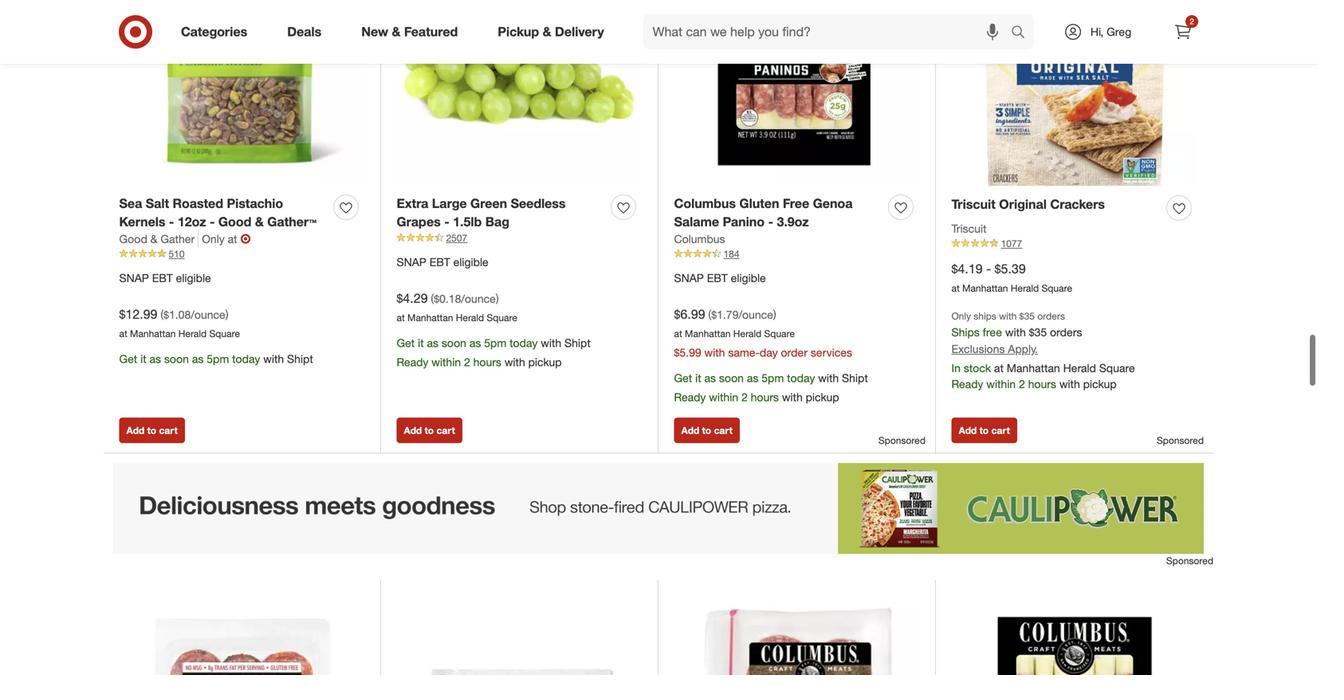 Task type: vqa. For each thing, say whether or not it's contained in the screenshot.
Featured
yes



Task type: locate. For each thing, give the bounding box(es) containing it.
4 add to cart from the left
[[959, 425, 1010, 437]]

3 to from the left
[[702, 425, 711, 437]]

add to cart button
[[119, 418, 185, 444], [397, 418, 462, 444], [674, 418, 740, 444], [952, 418, 1018, 444]]

columbus sliced italian dry salame deli meats - 12oz image
[[674, 596, 920, 676], [674, 596, 920, 676]]

get down $4.29
[[397, 336, 415, 350]]

garlic & herb goat cheese - 4oz - good & gather™ image
[[397, 596, 642, 676], [397, 596, 642, 676]]

4 cart from the left
[[992, 425, 1010, 437]]

2 vertical spatial it
[[696, 371, 702, 385]]

1 vertical spatial $35
[[1029, 325, 1047, 339]]

1 horizontal spatial pickup
[[806, 390, 839, 404]]

snap up $12.99
[[119, 271, 149, 285]]

hours down the day
[[751, 390, 779, 404]]

ebt down 2507
[[430, 255, 450, 269]]

soon down $4.29 ( $0.18 /ounce ) at manhattan herald square
[[442, 336, 467, 350]]

2 cart from the left
[[437, 425, 455, 437]]

1 horizontal spatial shipt
[[565, 336, 591, 350]]

- inside columbus gluten free genoa salame panino - 3.9oz
[[768, 214, 774, 230]]

eligible for sea salt roasted pistachio kernels - 12oz - good & gather™
[[176, 271, 211, 285]]

2 vertical spatial get
[[674, 371, 692, 385]]

1 horizontal spatial soon
[[442, 336, 467, 350]]

crackers
[[1051, 197, 1105, 212]]

square
[[1042, 282, 1073, 294], [487, 312, 518, 324], [209, 328, 240, 340], [764, 328, 795, 340], [1100, 361, 1135, 375]]

5pm down $12.99 ( $1.08 /ounce ) at manhattan herald square
[[207, 352, 229, 366]]

gather
[[161, 232, 195, 246]]

herald inside $12.99 ( $1.08 /ounce ) at manhattan herald square
[[178, 328, 207, 340]]

0 horizontal spatial pickup
[[528, 355, 562, 369]]

manhattan inside $6.99 ( $1.79 /ounce ) at manhattan herald square $5.99 with same-day order services
[[685, 328, 731, 340]]

hours down apply.
[[1029, 377, 1057, 391]]

2 horizontal spatial /ounce
[[739, 308, 773, 322]]

get it as soon as 5pm today with shipt up ready within 2 hours with pickup
[[674, 371, 868, 385]]

1 horizontal spatial 5pm
[[484, 336, 507, 350]]

2 triscuit from the top
[[952, 222, 987, 236]]

) inside $4.29 ( $0.18 /ounce ) at manhattan herald square
[[496, 292, 499, 306]]

triscuit for triscuit original crackers
[[952, 197, 996, 212]]

0 horizontal spatial eligible
[[176, 271, 211, 285]]

ready inside ships free with $35 orders exclusions apply. in stock at  manhattan herald square ready within 2 hours with pickup
[[952, 377, 984, 391]]

sea salt roasted pistachio kernels - 12oz - good & gather™
[[119, 196, 317, 230]]

triscuit up triscuit link
[[952, 197, 996, 212]]

-
[[169, 214, 174, 230], [210, 214, 215, 230], [444, 214, 450, 230], [768, 214, 774, 230], [987, 261, 991, 277]]

$5.99
[[674, 346, 702, 360]]

shipt
[[565, 336, 591, 350], [287, 352, 313, 366], [842, 371, 868, 385]]

at
[[228, 232, 237, 246], [952, 282, 960, 294], [397, 312, 405, 324], [119, 328, 127, 340], [674, 328, 682, 340], [994, 361, 1004, 375]]

2 add from the left
[[404, 425, 422, 437]]

/ounce up get it as soon as 5pm today with shipt ready within 2 hours with pickup
[[461, 292, 496, 306]]

1 horizontal spatial /ounce
[[461, 292, 496, 306]]

2 horizontal spatial get
[[674, 371, 692, 385]]

- down gluten at top
[[768, 214, 774, 230]]

2 horizontal spatial soon
[[719, 371, 744, 385]]

columbus for columbus
[[674, 232, 725, 246]]

0 horizontal spatial snap
[[119, 271, 149, 285]]

within down same-
[[709, 390, 739, 404]]

2507
[[446, 232, 468, 244]]

& for new & featured
[[392, 24, 401, 40]]

cart for $5.39
[[992, 425, 1010, 437]]

within inside ships free with $35 orders exclusions apply. in stock at  manhattan herald square ready within 2 hours with pickup
[[987, 377, 1016, 391]]

4 add to cart button from the left
[[952, 418, 1018, 444]]

herald inside $4.19 - $5.39 at manhattan herald square
[[1011, 282, 1039, 294]]

2 vertical spatial today
[[787, 371, 815, 385]]

columbus salame sampler deli meats - 12oz image
[[119, 596, 365, 676], [119, 596, 365, 676]]

- inside extra large green seedless grapes - 1.5lb bag
[[444, 214, 450, 230]]

get down $12.99
[[119, 352, 137, 366]]

herald
[[1011, 282, 1039, 294], [456, 312, 484, 324], [178, 328, 207, 340], [734, 328, 762, 340], [1064, 361, 1096, 375]]

columbus gluten free genoa salame panino - 3.9oz image
[[674, 0, 920, 185], [674, 0, 920, 185]]

1 horizontal spatial snap
[[397, 255, 427, 269]]

manhattan down $4.19
[[963, 282, 1008, 294]]

square inside $12.99 ( $1.08 /ounce ) at manhattan herald square
[[209, 328, 240, 340]]

manhattan inside $12.99 ( $1.08 /ounce ) at manhattan herald square
[[130, 328, 176, 340]]

snap ebt eligible
[[397, 255, 489, 269], [119, 271, 211, 285], [674, 271, 766, 285]]

herald inside ships free with $35 orders exclusions apply. in stock at  manhattan herald square ready within 2 hours with pickup
[[1064, 361, 1096, 375]]

) up the day
[[773, 308, 776, 322]]

0 vertical spatial 5pm
[[484, 336, 507, 350]]

1 vertical spatial triscuit
[[952, 222, 987, 236]]

snap up $4.29
[[397, 255, 427, 269]]

soon
[[442, 336, 467, 350], [164, 352, 189, 366], [719, 371, 744, 385]]

0 horizontal spatial within
[[432, 355, 461, 369]]

1 columbus from the top
[[674, 196, 736, 211]]

0 horizontal spatial hours
[[473, 355, 502, 369]]

get it as soon as 5pm today with shipt down $12.99 ( $1.08 /ounce ) at manhattan herald square
[[119, 352, 313, 366]]

at up $5.99
[[674, 328, 682, 340]]

2 horizontal spatial snap
[[674, 271, 704, 285]]

only inside good & gather only at ¬
[[202, 232, 225, 246]]

columbus for columbus gluten free genoa salame panino - 3.9oz
[[674, 196, 736, 211]]

2 horizontal spatial (
[[709, 308, 712, 322]]

at down $4.19
[[952, 282, 960, 294]]

ships
[[974, 310, 997, 322]]

to for $4.19
[[980, 425, 989, 437]]

add to cart for $6.99
[[681, 425, 733, 437]]

square inside ships free with $35 orders exclusions apply. in stock at  manhattan herald square ready within 2 hours with pickup
[[1100, 361, 1135, 375]]

0 vertical spatial get it as soon as 5pm today with shipt
[[119, 352, 313, 366]]

- up gather
[[169, 214, 174, 230]]

get it as soon as 5pm today with shipt ready within 2 hours with pickup
[[397, 336, 591, 369]]

0 horizontal spatial only
[[202, 232, 225, 246]]

& right new
[[392, 24, 401, 40]]

510
[[169, 248, 185, 260]]

exclusions apply. button
[[952, 341, 1038, 357]]

1 add to cart from the left
[[126, 425, 178, 437]]

kernels
[[119, 214, 165, 230]]

2 horizontal spatial ebt
[[707, 271, 728, 285]]

5pm up ready within 2 hours with pickup
[[762, 371, 784, 385]]

ready within 2 hours with pickup
[[674, 390, 839, 404]]

(
[[431, 292, 434, 306], [161, 308, 164, 322], [709, 308, 712, 322]]

eligible down 184
[[731, 271, 766, 285]]

ebt
[[430, 255, 450, 269], [152, 271, 173, 285], [707, 271, 728, 285]]

$35 for free
[[1029, 325, 1047, 339]]

0 vertical spatial good
[[218, 214, 252, 230]]

2 down apply.
[[1019, 377, 1025, 391]]

get down $5.99
[[674, 371, 692, 385]]

5pm down $4.29 ( $0.18 /ounce ) at manhattan herald square
[[484, 336, 507, 350]]

2 right greg
[[1190, 16, 1195, 26]]

& right the pickup
[[543, 24, 552, 40]]

0 vertical spatial triscuit
[[952, 197, 996, 212]]

herald for columbus gluten free genoa salame panino - 3.9oz
[[734, 328, 762, 340]]

1 triscuit from the top
[[952, 197, 996, 212]]

3.9oz
[[777, 214, 809, 230]]

( right $4.29
[[431, 292, 434, 306]]

0 vertical spatial $35
[[1020, 310, 1035, 322]]

snap up $6.99
[[674, 271, 704, 285]]

columbus gluten free genoa salame panino - 3.9oz link
[[674, 195, 882, 231]]

it
[[418, 336, 424, 350], [140, 352, 146, 366], [696, 371, 702, 385]]

0 vertical spatial only
[[202, 232, 225, 246]]

2 to from the left
[[425, 425, 434, 437]]

at inside ships free with $35 orders exclusions apply. in stock at  manhattan herald square ready within 2 hours with pickup
[[994, 361, 1004, 375]]

/ounce inside $4.29 ( $0.18 /ounce ) at manhattan herald square
[[461, 292, 496, 306]]

2 horizontal spatial ready
[[952, 377, 984, 391]]

1 vertical spatial 5pm
[[207, 352, 229, 366]]

good down kernels
[[119, 232, 147, 246]]

1 horizontal spatial get
[[397, 336, 415, 350]]

/ounce for $12.99
[[191, 308, 225, 322]]

1 horizontal spatial today
[[510, 336, 538, 350]]

2 inside get it as soon as 5pm today with shipt ready within 2 hours with pickup
[[464, 355, 470, 369]]

2 add to cart from the left
[[404, 425, 455, 437]]

soon down $12.99 ( $1.08 /ounce ) at manhattan herald square
[[164, 352, 189, 366]]

2 down same-
[[742, 390, 748, 404]]

2 add to cart button from the left
[[397, 418, 462, 444]]

- down large
[[444, 214, 450, 230]]

manhattan for extra large green seedless grapes - 1.5lb bag
[[408, 312, 453, 324]]

roasted
[[173, 196, 223, 211]]

snap
[[397, 255, 427, 269], [119, 271, 149, 285], [674, 271, 704, 285]]

2 down $4.29 ( $0.18 /ounce ) at manhattan herald square
[[464, 355, 470, 369]]

1 horizontal spatial only
[[952, 310, 971, 322]]

snap ebt eligible down 2507
[[397, 255, 489, 269]]

add for $4.19
[[959, 425, 977, 437]]

extra large green seedless grapes - 1.5lb bag image
[[397, 0, 642, 185], [397, 0, 642, 185]]

today down $4.29 ( $0.18 /ounce ) at manhattan herald square
[[510, 336, 538, 350]]

shipt inside get it as soon as 5pm today with shipt ready within 2 hours with pickup
[[565, 336, 591, 350]]

) inside $6.99 ( $1.79 /ounce ) at manhattan herald square $5.99 with same-day order services
[[773, 308, 776, 322]]

columbus
[[674, 196, 736, 211], [674, 232, 725, 246]]

triscuit original crackers
[[952, 197, 1105, 212]]

0 horizontal spatial /ounce
[[191, 308, 225, 322]]

1 horizontal spatial )
[[496, 292, 499, 306]]

1 to from the left
[[147, 425, 156, 437]]

today down order
[[787, 371, 815, 385]]

0 horizontal spatial ebt
[[152, 271, 173, 285]]

orders up ships free with $35 orders exclusions apply. in stock at  manhattan herald square ready within 2 hours with pickup
[[1038, 310, 1065, 322]]

within down $4.29 ( $0.18 /ounce ) at manhattan herald square
[[432, 355, 461, 369]]

within
[[432, 355, 461, 369], [987, 377, 1016, 391], [709, 390, 739, 404]]

0 vertical spatial it
[[418, 336, 424, 350]]

5pm
[[484, 336, 507, 350], [207, 352, 229, 366], [762, 371, 784, 385]]

$4.19
[[952, 261, 983, 277]]

( inside $6.99 ( $1.79 /ounce ) at manhattan herald square $5.99 with same-day order services
[[709, 308, 712, 322]]

ebt for columbus gluten free genoa salame panino - 3.9oz
[[707, 271, 728, 285]]

triscuit for triscuit
[[952, 222, 987, 236]]

1 horizontal spatial get it as soon as 5pm today with shipt
[[674, 371, 868, 385]]

2 vertical spatial 5pm
[[762, 371, 784, 385]]

$35 inside ships free with $35 orders exclusions apply. in stock at  manhattan herald square ready within 2 hours with pickup
[[1029, 325, 1047, 339]]

0 vertical spatial today
[[510, 336, 538, 350]]

0 horizontal spatial ready
[[397, 355, 429, 369]]

ebt down 510
[[152, 271, 173, 285]]

manhattan inside ships free with $35 orders exclusions apply. in stock at  manhattan herald square ready within 2 hours with pickup
[[1007, 361, 1060, 375]]

stock
[[964, 361, 991, 375]]

at down $12.99
[[119, 328, 127, 340]]

1 vertical spatial good
[[119, 232, 147, 246]]

0 vertical spatial orders
[[1038, 310, 1065, 322]]

square inside $4.29 ( $0.18 /ounce ) at manhattan herald square
[[487, 312, 518, 324]]

good up ¬
[[218, 214, 252, 230]]

4 add from the left
[[959, 425, 977, 437]]

& inside good & gather only at ¬
[[150, 232, 158, 246]]

0 vertical spatial shipt
[[565, 336, 591, 350]]

1 add from the left
[[126, 425, 145, 437]]

1 horizontal spatial (
[[431, 292, 434, 306]]

manhattan inside $4.29 ( $0.18 /ounce ) at manhattan herald square
[[408, 312, 453, 324]]

0 horizontal spatial (
[[161, 308, 164, 322]]

3 add from the left
[[681, 425, 700, 437]]

2 horizontal spatial shipt
[[842, 371, 868, 385]]

ebt down 184
[[707, 271, 728, 285]]

2 vertical spatial soon
[[719, 371, 744, 385]]

soon down same-
[[719, 371, 744, 385]]

orders inside ships free with $35 orders exclusions apply. in stock at  manhattan herald square ready within 2 hours with pickup
[[1050, 325, 1083, 339]]

0 vertical spatial soon
[[442, 336, 467, 350]]

) right $0.18
[[496, 292, 499, 306]]

triscuit
[[952, 197, 996, 212], [952, 222, 987, 236]]

herald inside $6.99 ( $1.79 /ounce ) at manhattan herald square $5.99 with same-day order services
[[734, 328, 762, 340]]

3 add to cart button from the left
[[674, 418, 740, 444]]

& for pickup & delivery
[[543, 24, 552, 40]]

manhattan down apply.
[[1007, 361, 1060, 375]]

( inside $12.99 ( $1.08 /ounce ) at manhattan herald square
[[161, 308, 164, 322]]

eligible down 510
[[176, 271, 211, 285]]

0 horizontal spatial good
[[119, 232, 147, 246]]

1 horizontal spatial it
[[418, 336, 424, 350]]

ready down $5.99
[[674, 390, 706, 404]]

as
[[427, 336, 439, 350], [470, 336, 481, 350], [150, 352, 161, 366], [192, 352, 204, 366], [705, 371, 716, 385], [747, 371, 759, 385]]

pickup inside ships free with $35 orders exclusions apply. in stock at  manhattan herald square ready within 2 hours with pickup
[[1084, 377, 1117, 391]]

add to cart for $12.99
[[126, 425, 178, 437]]

add for $12.99
[[126, 425, 145, 437]]

at down exclusions apply. button
[[994, 361, 1004, 375]]

greg
[[1107, 25, 1132, 39]]

/ounce down 510 link
[[191, 308, 225, 322]]

0 horizontal spatial today
[[232, 352, 260, 366]]

add to cart for $4.29
[[404, 425, 455, 437]]

genoa
[[813, 196, 853, 211]]

columbus inside columbus gluten free genoa salame panino - 3.9oz
[[674, 196, 736, 211]]

2 horizontal spatial pickup
[[1084, 377, 1117, 391]]

1 vertical spatial get it as soon as 5pm today with shipt
[[674, 371, 868, 385]]

2 horizontal spatial eligible
[[731, 271, 766, 285]]

square inside $6.99 ( $1.79 /ounce ) at manhattan herald square $5.99 with same-day order services
[[764, 328, 795, 340]]

herald inside $4.29 ( $0.18 /ounce ) at manhattan herald square
[[456, 312, 484, 324]]

delivery
[[555, 24, 604, 40]]

square inside $4.19 - $5.39 at manhattan herald square
[[1042, 282, 1073, 294]]

2 vertical spatial shipt
[[842, 371, 868, 385]]

1 horizontal spatial good
[[218, 214, 252, 230]]

add for $4.29
[[404, 425, 422, 437]]

ready down stock
[[952, 377, 984, 391]]

add
[[126, 425, 145, 437], [404, 425, 422, 437], [681, 425, 700, 437], [959, 425, 977, 437]]

within inside get it as soon as 5pm today with shipt ready within 2 hours with pickup
[[432, 355, 461, 369]]

sponsored for $1.79
[[879, 435, 926, 447]]

orders down only ships with $35 orders
[[1050, 325, 1083, 339]]

sponsored
[[879, 435, 926, 447], [1157, 435, 1204, 447], [1167, 555, 1214, 567]]

1 horizontal spatial eligible
[[453, 255, 489, 269]]

( inside $4.29 ( $0.18 /ounce ) at manhattan herald square
[[431, 292, 434, 306]]

columbus up salame
[[674, 196, 736, 211]]

) inside $12.99 ( $1.08 /ounce ) at manhattan herald square
[[225, 308, 228, 322]]

at down $4.29
[[397, 312, 405, 324]]

it down $4.29
[[418, 336, 424, 350]]

categories link
[[167, 14, 267, 49]]

it down $12.99
[[140, 352, 146, 366]]

4 to from the left
[[980, 425, 989, 437]]

0 horizontal spatial )
[[225, 308, 228, 322]]

0 vertical spatial columbus
[[674, 196, 736, 211]]

seedless
[[511, 196, 566, 211]]

hours down $4.29 ( $0.18 /ounce ) at manhattan herald square
[[473, 355, 502, 369]]

orders
[[1038, 310, 1065, 322], [1050, 325, 1083, 339]]

2 horizontal spatial today
[[787, 371, 815, 385]]

snap ebt eligible down 510
[[119, 271, 211, 285]]

snap ebt eligible down 184
[[674, 271, 766, 285]]

ships
[[952, 325, 980, 339]]

) for $4.29
[[496, 292, 499, 306]]

today down $12.99 ( $1.08 /ounce ) at manhattan herald square
[[232, 352, 260, 366]]

get
[[397, 336, 415, 350], [119, 352, 137, 366], [674, 371, 692, 385]]

/ounce up same-
[[739, 308, 773, 322]]

1 vertical spatial orders
[[1050, 325, 1083, 339]]

sea salt roasted pistachio kernels - 12oz - good & gather™ image
[[119, 0, 365, 185], [119, 0, 365, 185]]

pickup
[[528, 355, 562, 369], [1084, 377, 1117, 391], [806, 390, 839, 404]]

manhattan down $0.18
[[408, 312, 453, 324]]

1 add to cart button from the left
[[119, 418, 185, 444]]

triscuit up $4.19
[[952, 222, 987, 236]]

add to cart
[[126, 425, 178, 437], [404, 425, 455, 437], [681, 425, 733, 437], [959, 425, 1010, 437]]

cart
[[159, 425, 178, 437], [437, 425, 455, 437], [714, 425, 733, 437], [992, 425, 1010, 437]]

/ounce inside $12.99 ( $1.08 /ounce ) at manhattan herald square
[[191, 308, 225, 322]]

1 vertical spatial soon
[[164, 352, 189, 366]]

good & gather link
[[119, 231, 199, 247]]

1 vertical spatial it
[[140, 352, 146, 366]]

2 horizontal spatial )
[[773, 308, 776, 322]]

only
[[202, 232, 225, 246], [952, 310, 971, 322]]

$4.19 - $5.39 at manhattan herald square
[[952, 261, 1073, 294]]

3 cart from the left
[[714, 425, 733, 437]]

( right $6.99
[[709, 308, 712, 322]]

triscuit original crackers image
[[952, 0, 1198, 186], [952, 0, 1198, 186]]

( right $12.99
[[161, 308, 164, 322]]

0 horizontal spatial snap ebt eligible
[[119, 271, 211, 285]]

ready down $4.29
[[397, 355, 429, 369]]

only down sea salt roasted pistachio kernels - 12oz - good & gather™
[[202, 232, 225, 246]]

manhattan down $12.99
[[130, 328, 176, 340]]

&
[[392, 24, 401, 40], [543, 24, 552, 40], [255, 214, 264, 230], [150, 232, 158, 246]]

1 vertical spatial columbus
[[674, 232, 725, 246]]

add to cart button for $4.19
[[952, 418, 1018, 444]]

& down kernels
[[150, 232, 158, 246]]

& down pistachio
[[255, 214, 264, 230]]

$35
[[1020, 310, 1035, 322], [1029, 325, 1047, 339]]

) right "$1.08"
[[225, 308, 228, 322]]

eligible
[[453, 255, 489, 269], [176, 271, 211, 285], [731, 271, 766, 285]]

featured
[[404, 24, 458, 40]]

2 horizontal spatial snap ebt eligible
[[674, 271, 766, 285]]

pickup & delivery link
[[484, 14, 624, 49]]

manhattan for sea salt roasted pistachio kernels - 12oz - good & gather™
[[130, 328, 176, 340]]

- inside $4.19 - $5.39 at manhattan herald square
[[987, 261, 991, 277]]

2 horizontal spatial hours
[[1029, 377, 1057, 391]]

columbus down salame
[[674, 232, 725, 246]]

columbus gluten free prosciutto panino - 3.9oz image
[[952, 596, 1198, 676], [952, 596, 1198, 676]]

it down $5.99
[[696, 371, 702, 385]]

- left $5.39
[[987, 261, 991, 277]]

$1.79
[[712, 308, 739, 322]]

1 vertical spatial get
[[119, 352, 137, 366]]

square for extra large green seedless grapes - 1.5lb bag
[[487, 312, 518, 324]]

at inside $6.99 ( $1.79 /ounce ) at manhattan herald square $5.99 with same-day order services
[[674, 328, 682, 340]]

at left ¬
[[228, 232, 237, 246]]

today
[[510, 336, 538, 350], [232, 352, 260, 366], [787, 371, 815, 385]]

0 vertical spatial get
[[397, 336, 415, 350]]

3 add to cart from the left
[[681, 425, 733, 437]]

add for $6.99
[[681, 425, 700, 437]]

soon inside get it as soon as 5pm today with shipt ready within 2 hours with pickup
[[442, 336, 467, 350]]

green
[[471, 196, 507, 211]]

1 cart from the left
[[159, 425, 178, 437]]

grapes
[[397, 214, 441, 230]]

herald for sea salt roasted pistachio kernels - 12oz - good & gather™
[[178, 328, 207, 340]]

manhattan down $1.79
[[685, 328, 731, 340]]

2 columbus from the top
[[674, 232, 725, 246]]

only up ships
[[952, 310, 971, 322]]

2 horizontal spatial within
[[987, 377, 1016, 391]]

eligible down 2507
[[453, 255, 489, 269]]

at inside $4.19 - $5.39 at manhattan herald square
[[952, 282, 960, 294]]

1 vertical spatial shipt
[[287, 352, 313, 366]]

)
[[496, 292, 499, 306], [225, 308, 228, 322], [773, 308, 776, 322]]

within down stock
[[987, 377, 1016, 391]]



Task type: describe. For each thing, give the bounding box(es) containing it.
1 horizontal spatial within
[[709, 390, 739, 404]]

510 link
[[119, 247, 365, 261]]

- right 12oz
[[210, 214, 215, 230]]

ships free with $35 orders exclusions apply. in stock at  manhattan herald square ready within 2 hours with pickup
[[952, 325, 1135, 391]]

good & gather only at ¬
[[119, 231, 251, 247]]

$12.99 ( $1.08 /ounce ) at manhattan herald square
[[119, 307, 240, 340]]

& for good & gather only at ¬
[[150, 232, 158, 246]]

ready inside get it as soon as 5pm today with shipt ready within 2 hours with pickup
[[397, 355, 429, 369]]

1.5lb
[[453, 214, 482, 230]]

pickup
[[498, 24, 539, 40]]

exclusions
[[952, 342, 1005, 356]]

1077 link
[[952, 237, 1198, 251]]

good inside good & gather only at ¬
[[119, 232, 147, 246]]

snap for columbus gluten free genoa salame panino - 3.9oz
[[674, 271, 704, 285]]

add to cart button for $4.29
[[397, 418, 462, 444]]

manhattan inside $4.19 - $5.39 at manhattan herald square
[[963, 282, 1008, 294]]

to for $12.99
[[147, 425, 156, 437]]

services
[[811, 346, 853, 360]]

( for $4.29
[[431, 292, 434, 306]]

hours inside ships free with $35 orders exclusions apply. in stock at  manhattan herald square ready within 2 hours with pickup
[[1029, 377, 1057, 391]]

0 horizontal spatial get it as soon as 5pm today with shipt
[[119, 352, 313, 366]]

snap for sea salt roasted pistachio kernels - 12oz - good & gather™
[[119, 271, 149, 285]]

184 link
[[674, 247, 920, 261]]

gluten
[[740, 196, 780, 211]]

1 horizontal spatial ready
[[674, 390, 706, 404]]

0 horizontal spatial shipt
[[287, 352, 313, 366]]

advertisement element
[[104, 463, 1214, 554]]

bag
[[485, 214, 510, 230]]

today inside get it as soon as 5pm today with shipt ready within 2 hours with pickup
[[510, 336, 538, 350]]

original
[[999, 197, 1047, 212]]

cart for $0.18
[[437, 425, 455, 437]]

sea salt roasted pistachio kernels - 12oz - good & gather™ link
[[119, 195, 327, 231]]

columbus gluten free genoa salame panino - 3.9oz
[[674, 196, 853, 230]]

$6.99
[[674, 307, 705, 322]]

cart for $1.08
[[159, 425, 178, 437]]

1 vertical spatial today
[[232, 352, 260, 366]]

categories
[[181, 24, 247, 40]]

/ounce inside $6.99 ( $1.79 /ounce ) at manhattan herald square $5.99 with same-day order services
[[739, 308, 773, 322]]

184
[[724, 248, 740, 260]]

hi,
[[1091, 25, 1104, 39]]

apply.
[[1008, 342, 1038, 356]]

square for columbus gluten free genoa salame panino - 3.9oz
[[764, 328, 795, 340]]

hi, greg
[[1091, 25, 1132, 39]]

new & featured link
[[348, 14, 478, 49]]

1 horizontal spatial ebt
[[430, 255, 450, 269]]

1 vertical spatial only
[[952, 310, 971, 322]]

What can we help you find? suggestions appear below search field
[[643, 14, 1015, 49]]

gather™
[[267, 214, 317, 230]]

square for sea salt roasted pistachio kernels - 12oz - good & gather™
[[209, 328, 240, 340]]

with inside $6.99 ( $1.79 /ounce ) at manhattan herald square $5.99 with same-day order services
[[705, 346, 725, 360]]

snap ebt eligible for columbus gluten free genoa salame panino - 3.9oz
[[674, 271, 766, 285]]

new & featured
[[361, 24, 458, 40]]

salame
[[674, 214, 719, 230]]

sea
[[119, 196, 142, 211]]

$4.29
[[397, 291, 428, 306]]

ebt for sea salt roasted pistachio kernels - 12oz - good & gather™
[[152, 271, 173, 285]]

orders for ships free with $35 orders exclusions apply. in stock at  manhattan herald square ready within 2 hours with pickup
[[1050, 325, 1083, 339]]

0 horizontal spatial get
[[119, 352, 137, 366]]

free
[[783, 196, 810, 211]]

0 horizontal spatial it
[[140, 352, 146, 366]]

at inside good & gather only at ¬
[[228, 232, 237, 246]]

free
[[983, 325, 1002, 339]]

triscuit link
[[952, 221, 987, 237]]

add to cart button for $12.99
[[119, 418, 185, 444]]

1 horizontal spatial hours
[[751, 390, 779, 404]]

pistachio
[[227, 196, 283, 211]]

$5.39
[[995, 261, 1026, 277]]

extra large green seedless grapes - 1.5lb bag link
[[397, 195, 605, 231]]

manhattan for columbus gluten free genoa salame panino - 3.9oz
[[685, 328, 731, 340]]

hours inside get it as soon as 5pm today with shipt ready within 2 hours with pickup
[[473, 355, 502, 369]]

extra
[[397, 196, 429, 211]]

add to cart for $4.19
[[959, 425, 1010, 437]]

deals link
[[274, 14, 342, 49]]

2 horizontal spatial it
[[696, 371, 702, 385]]

get inside get it as soon as 5pm today with shipt ready within 2 hours with pickup
[[397, 336, 415, 350]]

& inside sea salt roasted pistachio kernels - 12oz - good & gather™
[[255, 214, 264, 230]]

eligible for columbus gluten free genoa salame panino - 3.9oz
[[731, 271, 766, 285]]

( for $12.99
[[161, 308, 164, 322]]

2 inside ships free with $35 orders exclusions apply. in stock at  manhattan herald square ready within 2 hours with pickup
[[1019, 377, 1025, 391]]

to for $4.29
[[425, 425, 434, 437]]

0 horizontal spatial 5pm
[[207, 352, 229, 366]]

add to cart button for $6.99
[[674, 418, 740, 444]]

to for $6.99
[[702, 425, 711, 437]]

2507 link
[[397, 231, 642, 245]]

12oz
[[178, 214, 206, 230]]

pickup inside get it as soon as 5pm today with shipt ready within 2 hours with pickup
[[528, 355, 562, 369]]

/ounce for $4.29
[[461, 292, 496, 306]]

¬
[[240, 231, 251, 247]]

it inside get it as soon as 5pm today with shipt ready within 2 hours with pickup
[[418, 336, 424, 350]]

5pm inside get it as soon as 5pm today with shipt ready within 2 hours with pickup
[[484, 336, 507, 350]]

$6.99 ( $1.79 /ounce ) at manhattan herald square $5.99 with same-day order services
[[674, 307, 853, 360]]

day
[[760, 346, 778, 360]]

at inside $4.29 ( $0.18 /ounce ) at manhattan herald square
[[397, 312, 405, 324]]

good inside sea salt roasted pistachio kernels - 12oz - good & gather™
[[218, 214, 252, 230]]

at inside $12.99 ( $1.08 /ounce ) at manhattan herald square
[[119, 328, 127, 340]]

sponsored for $5.39
[[1157, 435, 1204, 447]]

order
[[781, 346, 808, 360]]

same-
[[728, 346, 760, 360]]

triscuit original crackers link
[[952, 195, 1105, 214]]

pickup & delivery
[[498, 24, 604, 40]]

panino
[[723, 214, 765, 230]]

large
[[432, 196, 467, 211]]

) for $12.99
[[225, 308, 228, 322]]

0 horizontal spatial soon
[[164, 352, 189, 366]]

orders for only ships with $35 orders
[[1038, 310, 1065, 322]]

$12.99
[[119, 307, 157, 322]]

$35 for ships
[[1020, 310, 1035, 322]]

2 horizontal spatial 5pm
[[762, 371, 784, 385]]

in
[[952, 361, 961, 375]]

deals
[[287, 24, 322, 40]]

search
[[1004, 26, 1042, 41]]

new
[[361, 24, 388, 40]]

salt
[[146, 196, 169, 211]]

columbus link
[[674, 231, 725, 247]]

extra large green seedless grapes - 1.5lb bag
[[397, 196, 566, 230]]

$4.29 ( $0.18 /ounce ) at manhattan herald square
[[397, 291, 518, 324]]

search button
[[1004, 14, 1042, 53]]

$0.18
[[434, 292, 461, 306]]

$1.08
[[164, 308, 191, 322]]

1 horizontal spatial snap ebt eligible
[[397, 255, 489, 269]]

2 link
[[1166, 14, 1201, 49]]

cart for $1.79
[[714, 425, 733, 437]]

snap ebt eligible for sea salt roasted pistachio kernels - 12oz - good & gather™
[[119, 271, 211, 285]]

only ships with $35 orders
[[952, 310, 1065, 322]]

herald for extra large green seedless grapes - 1.5lb bag
[[456, 312, 484, 324]]

1077
[[1001, 238, 1023, 250]]



